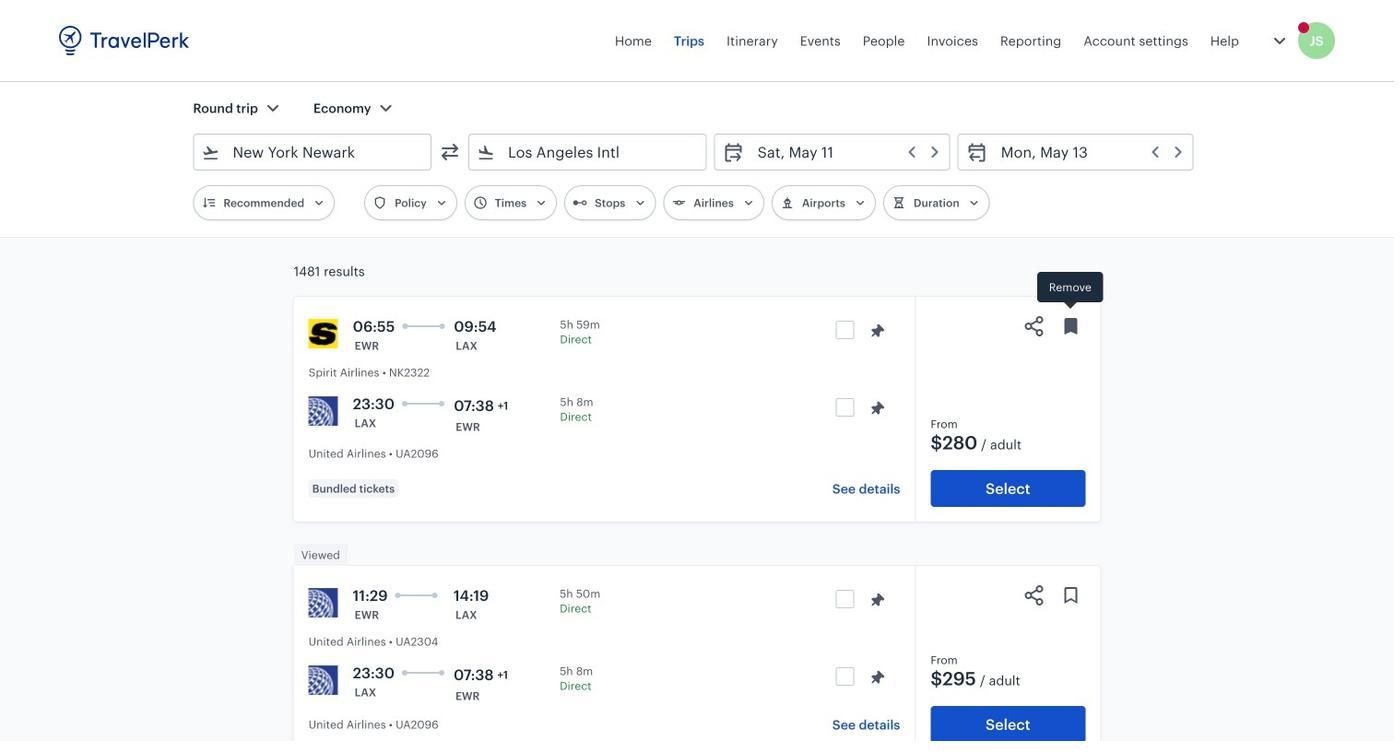 Task type: locate. For each thing, give the bounding box(es) containing it.
united airlines image
[[309, 666, 338, 696]]

1 vertical spatial united airlines image
[[309, 589, 338, 618]]

united airlines image
[[309, 397, 338, 426], [309, 589, 338, 618]]

united airlines image up united airlines icon
[[309, 589, 338, 618]]

united airlines image down the spirit airlines image
[[309, 397, 338, 426]]

Depart field
[[745, 137, 943, 167]]

To search field
[[495, 137, 682, 167]]

0 vertical spatial united airlines image
[[309, 397, 338, 426]]

tooltip
[[1038, 272, 1104, 312]]

2 united airlines image from the top
[[309, 589, 338, 618]]



Task type: vqa. For each thing, say whether or not it's contained in the screenshot.
second United Airlines image from the bottom
yes



Task type: describe. For each thing, give the bounding box(es) containing it.
Return field
[[989, 137, 1186, 167]]

1 united airlines image from the top
[[309, 397, 338, 426]]

spirit airlines image
[[309, 319, 338, 349]]

From search field
[[220, 137, 407, 167]]



